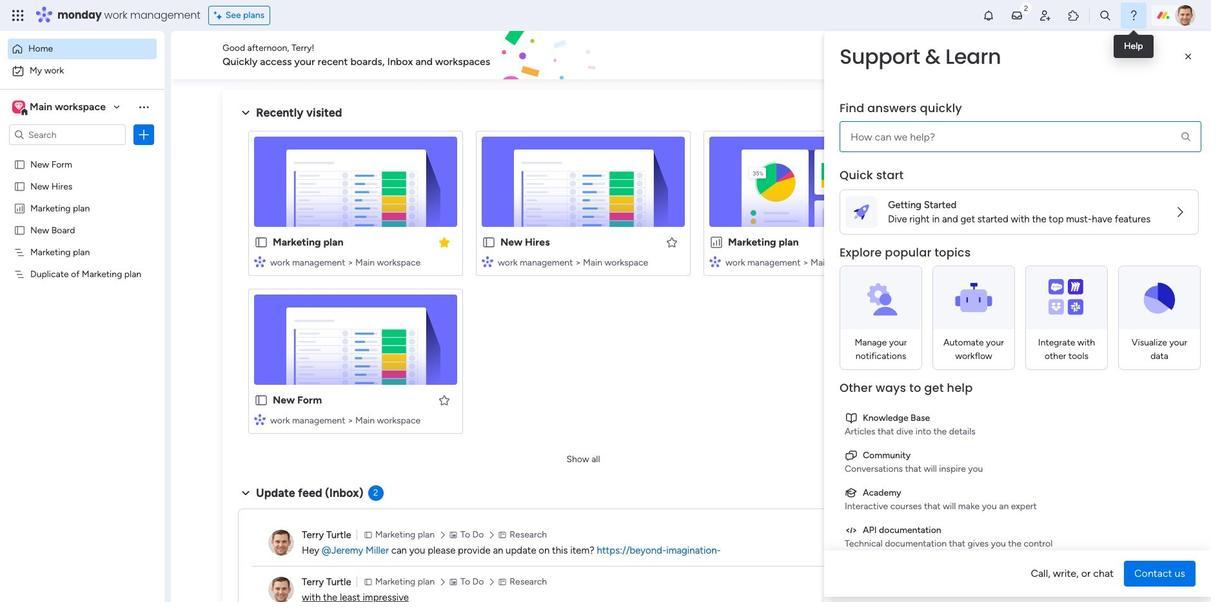 Task type: describe. For each thing, give the bounding box(es) containing it.
How can we help? search field
[[840, 121, 1202, 152]]

2 image
[[1021, 1, 1032, 15]]

0 vertical spatial public board image
[[14, 158, 26, 170]]

options image
[[137, 128, 150, 141]]

Search in workspace field
[[27, 127, 108, 142]]

0 horizontal spatial public board image
[[14, 180, 26, 192]]

1 link container element from the top
[[845, 412, 1194, 425]]

2 workspace image from the left
[[14, 100, 23, 114]]

remove from favorites image
[[438, 236, 451, 249]]

0 vertical spatial option
[[8, 39, 157, 59]]

3 link container element from the top
[[845, 486, 1194, 500]]

quick search results list box
[[238, 121, 929, 450]]

component image
[[482, 256, 494, 267]]

1 vertical spatial public board image
[[14, 224, 26, 236]]

close recently visited image
[[238, 105, 254, 121]]

1 horizontal spatial terry turtle image
[[1176, 5, 1196, 26]]

public dashboard image
[[710, 236, 724, 250]]

add to favorites image for the right public board icon
[[666, 236, 679, 249]]

notifications image
[[983, 9, 996, 22]]

2 element
[[368, 486, 384, 501]]

1 workspace image from the left
[[12, 100, 25, 114]]

4 link container element from the top
[[845, 524, 1194, 537]]

getting started element
[[960, 470, 1154, 522]]

1 horizontal spatial public board image
[[254, 236, 268, 250]]

1 check circle image from the top
[[979, 121, 988, 131]]

2 horizontal spatial public board image
[[482, 236, 496, 250]]

getting started logo image
[[854, 205, 870, 220]]

invite members image
[[1039, 9, 1052, 22]]

see plans image
[[214, 8, 226, 23]]

0 horizontal spatial terry turtle image
[[268, 530, 294, 556]]



Task type: locate. For each thing, give the bounding box(es) containing it.
terry turtle image
[[268, 577, 294, 603]]

v2 user feedback image
[[971, 48, 980, 62]]

1 vertical spatial option
[[8, 61, 157, 81]]

public board image
[[14, 158, 26, 170], [14, 224, 26, 236], [254, 394, 268, 408]]

header element
[[825, 31, 1212, 168]]

2 vertical spatial public board image
[[254, 394, 268, 408]]

0 horizontal spatial add to favorites image
[[666, 236, 679, 249]]

search everything image
[[1099, 9, 1112, 22]]

update feed image
[[1011, 9, 1024, 22]]

add to favorites image
[[666, 236, 679, 249], [894, 236, 907, 249]]

workspace options image
[[137, 100, 150, 113]]

0 vertical spatial terry turtle image
[[1176, 5, 1196, 26]]

1 vertical spatial terry turtle image
[[268, 530, 294, 556]]

select product image
[[12, 9, 25, 22]]

monday marketplace image
[[1068, 9, 1081, 22]]

1 add to favorites image from the left
[[666, 236, 679, 249]]

option
[[8, 39, 157, 59], [8, 61, 157, 81], [0, 153, 165, 155]]

list box
[[0, 151, 165, 459]]

extra links container element
[[840, 406, 1199, 556]]

2 check circle image from the top
[[979, 138, 988, 147]]

link container element
[[845, 412, 1194, 425], [845, 449, 1194, 463], [845, 486, 1194, 500], [845, 524, 1194, 537]]

add to favorites image for public dashboard image
[[894, 236, 907, 249]]

add to favorites image
[[438, 394, 451, 407]]

public dashboard image
[[14, 202, 26, 214]]

help center element
[[960, 532, 1154, 584]]

terry turtle image right help "image"
[[1176, 5, 1196, 26]]

terry turtle image
[[1176, 5, 1196, 26], [268, 530, 294, 556]]

templates image image
[[972, 260, 1142, 349]]

search container element
[[840, 101, 1202, 152]]

check circle image
[[979, 121, 988, 131], [979, 138, 988, 147]]

2 add to favorites image from the left
[[894, 236, 907, 249]]

terry turtle image up terry turtle image
[[268, 530, 294, 556]]

help image
[[1128, 9, 1141, 22]]

2 vertical spatial option
[[0, 153, 165, 155]]

workspace selection element
[[12, 99, 108, 116]]

1 horizontal spatial add to favorites image
[[894, 236, 907, 249]]

close update feed (inbox) image
[[238, 486, 254, 501]]

1 vertical spatial check circle image
[[979, 138, 988, 147]]

circle o image
[[979, 187, 988, 197]]

2 link container element from the top
[[845, 449, 1194, 463]]

public board image
[[14, 180, 26, 192], [254, 236, 268, 250], [482, 236, 496, 250]]

workspace image
[[12, 100, 25, 114], [14, 100, 23, 114]]

0 vertical spatial check circle image
[[979, 121, 988, 131]]



Task type: vqa. For each thing, say whether or not it's contained in the screenshot.
first "heading"
no



